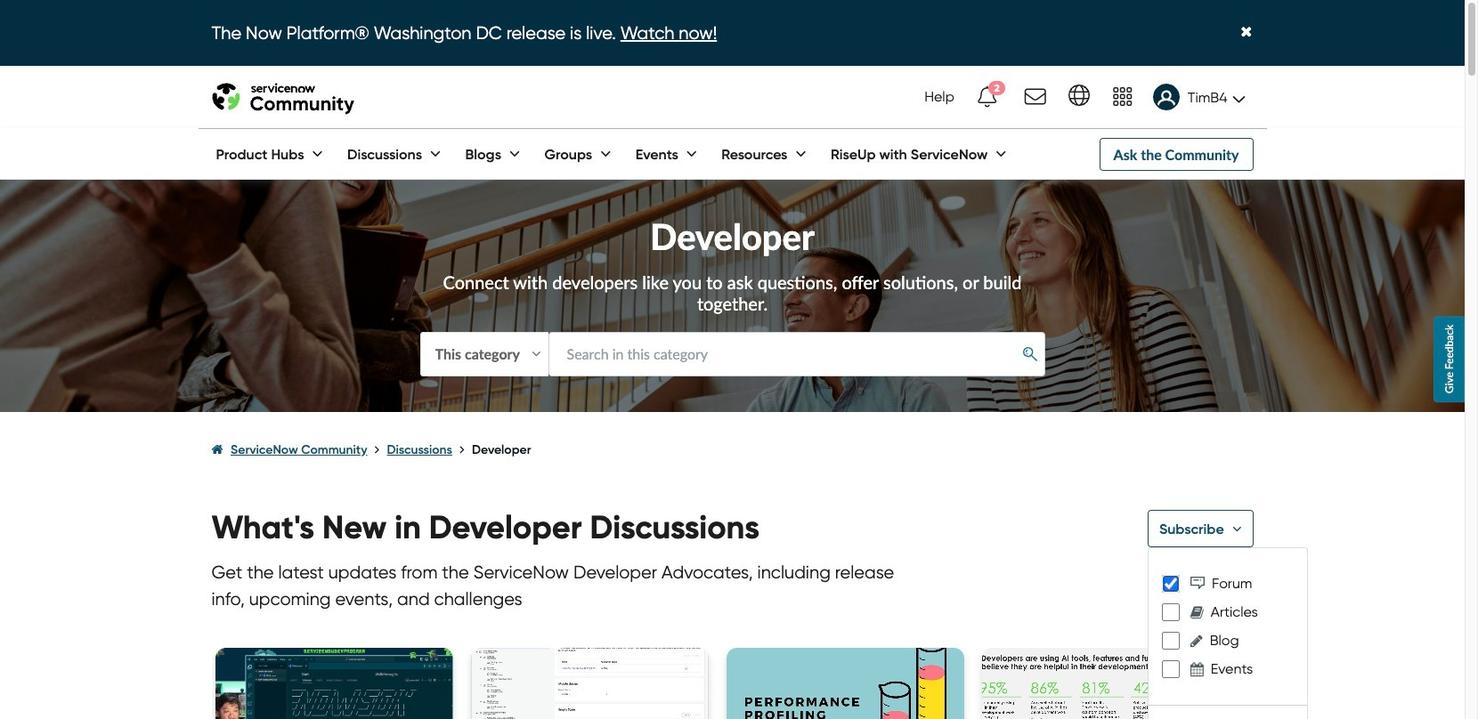Task type: vqa. For each thing, say whether or not it's contained in the screenshot.
menu
yes



Task type: locate. For each thing, give the bounding box(es) containing it.
close image
[[1241, 25, 1252, 40]]

None checkbox
[[1162, 603, 1180, 621], [1162, 660, 1180, 678], [1162, 603, 1180, 621], [1162, 660, 1180, 678]]

menu bar
[[198, 129, 1010, 179]]

menu
[[1148, 547, 1308, 719]]

timb4 image
[[1153, 84, 1180, 111]]

language selector image
[[1068, 84, 1090, 106]]

list
[[211, 425, 1253, 474]]

None checkbox
[[1162, 575, 1180, 593], [1162, 632, 1180, 650], [1162, 575, 1180, 593], [1162, 632, 1180, 650]]



Task type: describe. For each thing, give the bounding box(es) containing it.
Search text field
[[548, 332, 1045, 376]]



